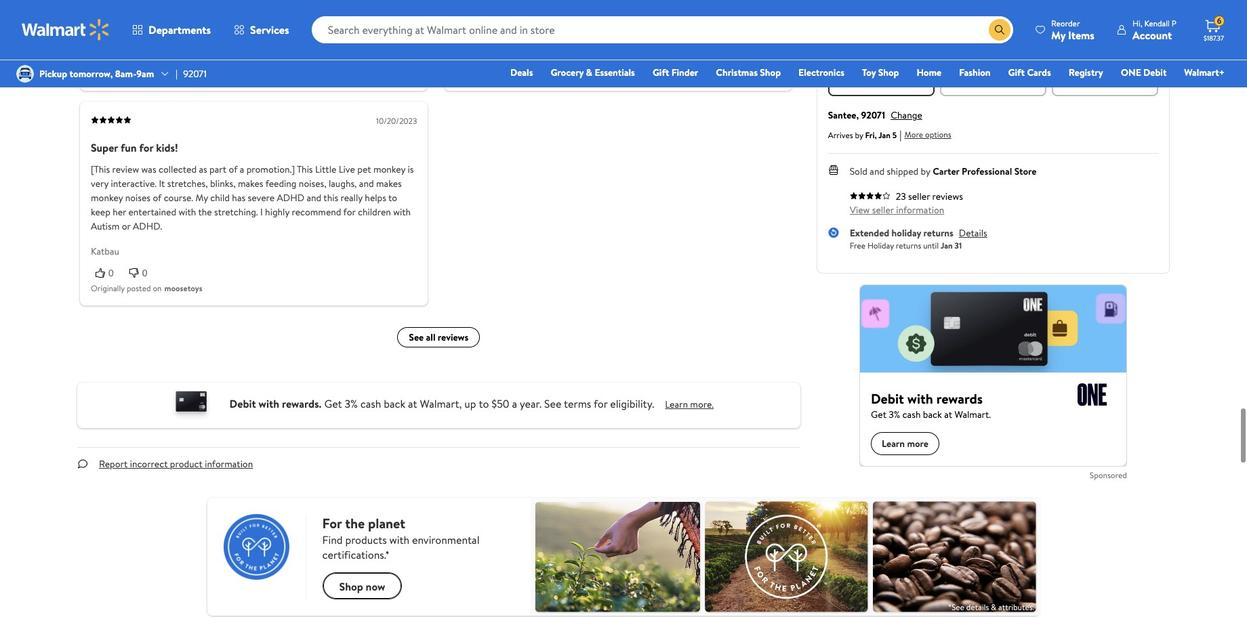 Task type: vqa. For each thing, say whether or not it's contained in the screenshot.
Relaxing at the right
no



Task type: describe. For each thing, give the bounding box(es) containing it.
0 up the deals
[[506, 52, 512, 63]]

home
[[917, 66, 942, 79]]

free for shipping
[[873, 74, 889, 85]]

pickup tomorrow, 8am-9am
[[39, 67, 154, 81]]

0 button down katbau
[[91, 266, 125, 280]]

to inside the [this review was collected as part of a promotion.] this little live pet monkey is very interactive. it stretches, blinks, makes feeding noises, laughs, and makes monkey noises of course. my child has severe adhd and this really helps to keep her entertained with the stretching. i highly recommend for children with autism or adhd.
[[388, 191, 397, 204]]

gift finder link
[[647, 65, 704, 80]]

one debit
[[1121, 66, 1167, 79]]

year.
[[520, 397, 542, 412]]

i
[[260, 205, 263, 219]]

on for wifeador
[[517, 67, 526, 79]]

2 makes from the left
[[376, 177, 402, 190]]

seller for 23
[[908, 190, 930, 203]]

was
[[141, 162, 156, 176]]

santee, 92071 change
[[828, 108, 922, 122]]

see all reviews link
[[397, 327, 480, 348]]

more options button
[[904, 129, 951, 140]]

essentials
[[595, 66, 635, 79]]

not for pickup
[[970, 63, 984, 75]]

information inside report incorrect product information button
[[205, 457, 253, 471]]

recommend
[[292, 205, 341, 219]]

pickup for tomorrow,
[[39, 67, 67, 81]]

kids!
[[156, 140, 178, 155]]

keep
[[91, 205, 110, 219]]

arrives inside "shipping arrives jan 5 free"
[[859, 63, 884, 75]]

0 button down adhd.
[[125, 266, 158, 280]]

0 button up 9am
[[125, 51, 158, 65]]

debit with rewards. get 3% cash back at walmart, up to $50 a year. see terms for eligibility.
[[229, 397, 654, 412]]

fun
[[121, 140, 137, 155]]

really
[[341, 191, 363, 204]]

fri,
[[865, 129, 877, 141]]

view seller information
[[850, 203, 944, 217]]

report incorrect product information
[[99, 457, 253, 471]]

details button
[[959, 226, 987, 240]]

2 horizontal spatial and
[[870, 165, 885, 178]]

toy
[[862, 66, 876, 79]]

as
[[199, 162, 207, 176]]

the
[[198, 205, 212, 219]]

all
[[426, 331, 435, 344]]

up
[[464, 397, 476, 412]]

one
[[1121, 66, 1141, 79]]

change button
[[891, 108, 922, 122]]

terms
[[564, 397, 591, 412]]

her
[[113, 205, 126, 219]]

get
[[324, 397, 342, 412]]

free for extended
[[850, 240, 865, 251]]

part
[[210, 162, 226, 176]]

rewards.
[[282, 397, 322, 412]]

change
[[891, 108, 922, 122]]

santee,
[[828, 108, 859, 122]]

0 vertical spatial debit
[[1143, 66, 1167, 79]]

0 horizontal spatial monkey
[[91, 191, 123, 204]]

1 makes from the left
[[238, 177, 263, 190]]

1 horizontal spatial see
[[544, 397, 561, 412]]

or
[[122, 219, 131, 233]]

adhd
[[277, 191, 304, 204]]

view
[[850, 203, 870, 217]]

departments
[[148, 22, 211, 37]]

0 button up the deals
[[489, 51, 522, 65]]

shop for christmas shop
[[760, 66, 781, 79]]

[this review was collected as part of a promotion.] this little live pet monkey is very interactive. it stretches, blinks, makes feeding noises, laughs, and makes monkey noises of course. my child has severe adhd and this really helps to keep her entertained with the stretching. i highly recommend for children with autism or adhd.
[[91, 162, 414, 233]]

finder
[[671, 66, 698, 79]]

ss19ss82
[[91, 29, 125, 43]]

tomorrow,
[[70, 67, 113, 81]]

my inside the [this review was collected as part of a promotion.] this little live pet monkey is very interactive. it stretches, blinks, makes feeding noises, laughs, and makes monkey noises of course. my child has severe adhd and this really helps to keep her entertained with the stretching. i highly recommend for children with autism or adhd.
[[195, 191, 208, 204]]

&
[[586, 66, 592, 79]]

jan inside arrives by fri, jan 5 | more options
[[878, 129, 890, 141]]

super
[[91, 140, 118, 155]]

is
[[408, 162, 414, 176]]

christmas shop
[[716, 66, 781, 79]]

stretches,
[[167, 177, 208, 190]]

0 horizontal spatial and
[[307, 191, 321, 204]]

helps
[[365, 191, 386, 204]]

gift cards
[[1008, 66, 1051, 79]]

children
[[358, 205, 391, 219]]

search icon image
[[994, 24, 1005, 35]]

christmas
[[716, 66, 758, 79]]

store
[[1014, 165, 1037, 178]]

details
[[959, 226, 987, 240]]

electronics
[[798, 66, 844, 79]]

1 vertical spatial |
[[900, 127, 902, 142]]

gift finder
[[653, 66, 698, 79]]

grocery
[[551, 66, 584, 79]]

0 vertical spatial monkey
[[373, 162, 405, 176]]

christmas shop link
[[710, 65, 787, 80]]

5 inside arrives by fri, jan 5 | more options
[[892, 129, 897, 141]]

posted for ss19ss82
[[127, 67, 151, 79]]

| 92071
[[176, 67, 207, 81]]

reviews for 23 seller reviews
[[932, 190, 963, 203]]

available for pickup
[[986, 63, 1016, 75]]

my inside reorder my items
[[1051, 27, 1066, 42]]

Search search field
[[312, 16, 1013, 43]]

walmart image
[[22, 19, 110, 41]]

92071 for |
[[183, 67, 207, 81]]

little
[[315, 162, 336, 176]]

92071 for santee,
[[861, 108, 885, 122]]

report incorrect product information button
[[88, 448, 264, 480]]

available for delivery
[[1098, 63, 1128, 75]]

fashion
[[959, 66, 991, 79]]

one debit card  debit with rewards. get 3% cash back at walmart, up to $50 a year. see terms for eligibility. learn more. element
[[665, 398, 714, 412]]

course.
[[164, 191, 193, 204]]

0 vertical spatial for
[[139, 140, 153, 155]]

9am
[[136, 67, 154, 81]]

child
[[210, 191, 230, 204]]

6
[[1217, 15, 1221, 27]]

sold and shipped by carter professional store
[[850, 165, 1037, 178]]

extended holiday returns details free holiday returns until jan 31
[[850, 226, 987, 251]]

a inside the [this review was collected as part of a promotion.] this little live pet monkey is very interactive. it stretches, blinks, makes feeding noises, laughs, and makes monkey noises of course. my child has severe adhd and this really helps to keep her entertained with the stretching. i highly recommend for children with autism or adhd.
[[240, 162, 244, 176]]

holiday
[[867, 240, 894, 251]]

originally for ss19ss82
[[91, 67, 125, 79]]



Task type: locate. For each thing, give the bounding box(es) containing it.
0 horizontal spatial with
[[179, 205, 196, 219]]

originally for wifeador
[[455, 67, 489, 79]]

jan inside "shipping arrives jan 5 free"
[[885, 63, 897, 75]]

sold
[[850, 165, 868, 178]]

jan inside "extended holiday returns details free holiday returns until jan 31"
[[941, 240, 953, 251]]

free left holiday
[[850, 240, 865, 251]]

pickup left "tomorrow,"
[[39, 67, 67, 81]]

by left carter
[[921, 165, 930, 178]]

not for delivery
[[1082, 63, 1096, 75]]

not down intent image for pickup
[[970, 63, 984, 75]]

on left 'grocery'
[[517, 67, 526, 79]]

professional
[[962, 165, 1012, 178]]

returns left 31
[[923, 226, 953, 240]]

information
[[896, 203, 944, 217], [205, 457, 253, 471]]

1 horizontal spatial for
[[343, 205, 356, 219]]

for down really
[[343, 205, 356, 219]]

1 horizontal spatial reviews
[[932, 190, 963, 203]]

for right terms
[[594, 397, 608, 412]]

0 vertical spatial of
[[229, 162, 237, 176]]

debit
[[1143, 66, 1167, 79], [229, 397, 256, 412]]

1 horizontal spatial my
[[1051, 27, 1066, 42]]

1 vertical spatial 5
[[892, 129, 897, 141]]

services
[[250, 22, 289, 37]]

noises
[[125, 191, 150, 204]]

0 horizontal spatial see
[[409, 331, 424, 344]]

$187.37
[[1204, 33, 1224, 43]]

for inside the [this review was collected as part of a promotion.] this little live pet monkey is very interactive. it stretches, blinks, makes feeding noises, laughs, and makes monkey noises of course. my child has severe adhd and this really helps to keep her entertained with the stretching. i highly recommend for children with autism or adhd.
[[343, 205, 356, 219]]

moosetoys
[[164, 67, 202, 79], [529, 67, 567, 79], [164, 283, 202, 294]]

debit right one debit card image
[[229, 397, 256, 412]]

toy shop link
[[856, 65, 905, 80]]

information right product
[[205, 457, 253, 471]]

noises,
[[299, 177, 326, 190]]

gift for gift finder
[[653, 66, 669, 79]]

makes
[[238, 177, 263, 190], [376, 177, 402, 190]]

registry
[[1069, 66, 1103, 79]]

1 horizontal spatial debit
[[1143, 66, 1167, 79]]

5 left more
[[892, 129, 897, 141]]

1 horizontal spatial not
[[1082, 63, 1096, 75]]

1 vertical spatial reviews
[[438, 331, 469, 344]]

1 horizontal spatial pickup
[[979, 51, 1007, 64]]

0 vertical spatial pickup
[[979, 51, 1007, 64]]

pickup down intent image for pickup
[[979, 51, 1007, 64]]

has
[[232, 191, 245, 204]]

0 horizontal spatial to
[[388, 191, 397, 204]]

on down adhd.
[[153, 283, 162, 294]]

debit right one
[[1143, 66, 1167, 79]]

1 horizontal spatial available
[[1098, 63, 1128, 75]]

0 horizontal spatial of
[[153, 191, 162, 204]]

departments button
[[121, 14, 222, 46]]

0 horizontal spatial for
[[139, 140, 153, 155]]

0 button down wifeador
[[455, 51, 489, 65]]

and down "noises,"
[[307, 191, 321, 204]]

monkey left is
[[373, 162, 405, 176]]

available
[[986, 63, 1016, 75], [1098, 63, 1128, 75]]

1 vertical spatial for
[[343, 205, 356, 219]]

intent image for shipping image
[[870, 28, 892, 50]]

gift left the finder
[[653, 66, 669, 79]]

with
[[179, 205, 196, 219], [393, 205, 411, 219], [259, 397, 279, 412]]

account
[[1132, 27, 1172, 42]]

1 horizontal spatial to
[[479, 397, 489, 412]]

Walmart Site-Wide search field
[[312, 16, 1013, 43]]

blinks,
[[210, 177, 236, 190]]

0 horizontal spatial |
[[176, 67, 178, 81]]

information up holiday
[[896, 203, 944, 217]]

0 horizontal spatial available
[[986, 63, 1016, 75]]

0 vertical spatial |
[[176, 67, 178, 81]]

1 vertical spatial jan
[[878, 129, 890, 141]]

of right part
[[229, 162, 237, 176]]

1 horizontal spatial 5
[[899, 63, 904, 75]]

8am-
[[115, 67, 136, 81]]

carter
[[933, 165, 959, 178]]

shop down shipping
[[878, 66, 899, 79]]

0 horizontal spatial 5
[[892, 129, 897, 141]]

1 vertical spatial to
[[479, 397, 489, 412]]

0 down adhd.
[[142, 267, 147, 278]]

0
[[108, 52, 114, 63], [142, 52, 147, 63], [473, 52, 478, 63], [506, 52, 512, 63], [108, 267, 114, 278], [142, 267, 147, 278]]

1 horizontal spatial makes
[[376, 177, 402, 190]]

1 horizontal spatial by
[[921, 165, 930, 178]]

moosetoys for wifeador
[[529, 67, 567, 79]]

gift cards link
[[1002, 65, 1057, 80]]

1 not from the left
[[970, 63, 984, 75]]

1 horizontal spatial monkey
[[373, 162, 405, 176]]

super fun for kids!
[[91, 140, 178, 155]]

1 horizontal spatial gift
[[1008, 66, 1025, 79]]

services button
[[222, 14, 301, 46]]

gift for gift cards
[[1008, 66, 1025, 79]]

1 gift from the left
[[653, 66, 669, 79]]

posted down adhd.
[[127, 283, 151, 294]]

intent image for delivery image
[[1094, 28, 1116, 50]]

see right year. at the bottom left of the page
[[544, 397, 561, 412]]

2 horizontal spatial with
[[393, 205, 411, 219]]

1 horizontal spatial free
[[873, 74, 889, 85]]

free down shipping
[[873, 74, 889, 85]]

0 horizontal spatial my
[[195, 191, 208, 204]]

2 gift from the left
[[1008, 66, 1025, 79]]

1 vertical spatial debit
[[229, 397, 256, 412]]

shipping arrives jan 5 free
[[859, 51, 904, 85]]

0 button up pickup tomorrow, 8am-9am
[[91, 51, 125, 65]]

0 vertical spatial reviews
[[932, 190, 963, 203]]

more
[[904, 129, 923, 140]]

a right $50
[[512, 397, 517, 412]]

originally down ss19ss82 in the top of the page
[[91, 67, 125, 79]]

| right 9am
[[176, 67, 178, 81]]

arrives inside arrives by fri, jan 5 | more options
[[828, 129, 853, 141]]

monkey
[[373, 162, 405, 176], [91, 191, 123, 204]]

of up entertained
[[153, 191, 162, 204]]

one debit link
[[1115, 65, 1173, 80]]

my left items
[[1051, 27, 1066, 42]]

0 up 9am
[[142, 52, 147, 63]]

by inside arrives by fri, jan 5 | more options
[[855, 129, 863, 141]]

3.913 stars out of 5, based on 23 seller reviews element
[[850, 192, 890, 200]]

1 vertical spatial information
[[205, 457, 253, 471]]

0 button
[[91, 51, 125, 65], [125, 51, 158, 65], [455, 51, 489, 65], [489, 51, 522, 65], [91, 266, 125, 280], [125, 266, 158, 280]]

delivery
[[1088, 51, 1122, 64]]

0 vertical spatial 5
[[899, 63, 904, 75]]

23
[[896, 190, 906, 203]]

0 vertical spatial free
[[873, 74, 889, 85]]

toy shop
[[862, 66, 899, 79]]

this
[[297, 162, 313, 176]]

0 vertical spatial arrives
[[859, 63, 884, 75]]

0 vertical spatial my
[[1051, 27, 1066, 42]]

grocery & essentials link
[[545, 65, 641, 80]]

0 horizontal spatial makes
[[238, 177, 263, 190]]

originally
[[91, 67, 125, 79], [455, 67, 489, 79], [91, 283, 125, 294]]

0 vertical spatial a
[[240, 162, 244, 176]]

0 vertical spatial see
[[409, 331, 424, 344]]

[this
[[91, 162, 110, 176]]

see
[[409, 331, 424, 344], [544, 397, 561, 412]]

originally posted on moosetoys for ss19ss82
[[91, 67, 202, 79]]

0 horizontal spatial arrives
[[828, 129, 853, 141]]

pickup for not
[[979, 51, 1007, 64]]

monkey up keep
[[91, 191, 123, 204]]

severe
[[248, 191, 275, 204]]

moosetoys for ss19ss82
[[164, 67, 202, 79]]

returns left until
[[896, 240, 921, 251]]

shop right christmas
[[760, 66, 781, 79]]

jan right fri,
[[878, 129, 890, 141]]

not
[[970, 63, 984, 75], [1082, 63, 1096, 75]]

1 vertical spatial by
[[921, 165, 930, 178]]

0 up pickup tomorrow, 8am-9am
[[108, 52, 114, 63]]

deals link
[[504, 65, 539, 80]]

jan
[[885, 63, 897, 75], [878, 129, 890, 141], [941, 240, 953, 251]]

0 horizontal spatial free
[[850, 240, 865, 251]]

on right 8am-
[[153, 67, 162, 79]]

one debit card image
[[164, 388, 219, 423]]

posted right "tomorrow,"
[[127, 67, 151, 79]]

0 horizontal spatial shop
[[760, 66, 781, 79]]

my up the
[[195, 191, 208, 204]]

feeding
[[265, 177, 297, 190]]

1 vertical spatial free
[[850, 240, 865, 251]]

this
[[324, 191, 338, 204]]

reviews right all
[[438, 331, 469, 344]]

1 vertical spatial of
[[153, 191, 162, 204]]

seller for view
[[872, 203, 894, 217]]

with left rewards.
[[259, 397, 279, 412]]

posted for wifeador
[[491, 67, 515, 79]]

2 shop from the left
[[878, 66, 899, 79]]

originally posted on moosetoys for wifeador
[[455, 67, 567, 79]]

makes up severe
[[238, 177, 263, 190]]

at
[[408, 397, 417, 412]]

2 vertical spatial jan
[[941, 240, 953, 251]]

wifeador
[[455, 29, 493, 43]]

0 horizontal spatial not
[[970, 63, 984, 75]]

to
[[388, 191, 397, 204], [479, 397, 489, 412]]

0 vertical spatial by
[[855, 129, 863, 141]]

not down intent image for delivery
[[1082, 63, 1096, 75]]

gift left cards at right top
[[1008, 66, 1025, 79]]

92071 down "departments"
[[183, 67, 207, 81]]

0 down katbau
[[108, 267, 114, 278]]

0 vertical spatial to
[[388, 191, 397, 204]]

6 $187.37
[[1204, 15, 1224, 43]]

reviews
[[932, 190, 963, 203], [438, 331, 469, 344]]

0 vertical spatial 92071
[[183, 67, 207, 81]]

1 horizontal spatial a
[[512, 397, 517, 412]]

0 vertical spatial information
[[896, 203, 944, 217]]

2 not from the left
[[1082, 63, 1096, 75]]

for right fun
[[139, 140, 153, 155]]

reorder my items
[[1051, 17, 1095, 42]]

and
[[870, 165, 885, 178], [359, 177, 374, 190], [307, 191, 321, 204]]

0 vertical spatial jan
[[885, 63, 897, 75]]

0 horizontal spatial seller
[[872, 203, 894, 217]]

| left more
[[900, 127, 902, 142]]

kendall
[[1144, 17, 1170, 29]]

0 horizontal spatial returns
[[896, 240, 921, 251]]

walmart+
[[1184, 66, 1225, 79]]

0 horizontal spatial 92071
[[183, 67, 207, 81]]

0 down wifeador
[[473, 52, 478, 63]]

1 vertical spatial 92071
[[861, 108, 885, 122]]

0 horizontal spatial pickup
[[39, 67, 67, 81]]

jan left 31
[[941, 240, 953, 251]]

originally down katbau
[[91, 283, 125, 294]]

5
[[899, 63, 904, 75], [892, 129, 897, 141]]

pickup not available
[[970, 51, 1016, 75]]

view seller information link
[[850, 203, 944, 217]]

available inside delivery not available
[[1098, 63, 1128, 75]]

1 horizontal spatial of
[[229, 162, 237, 176]]

seller down 3.913 stars out of 5, based on 23 seller reviews element
[[872, 203, 894, 217]]

with right children
[[393, 205, 411, 219]]

1 vertical spatial see
[[544, 397, 561, 412]]

available inside pickup not available
[[986, 63, 1016, 75]]

registry link
[[1063, 65, 1109, 80]]

originally posted on moosetoys down wifeador
[[455, 67, 567, 79]]

|
[[176, 67, 178, 81], [900, 127, 902, 142]]

electronics link
[[792, 65, 851, 80]]

shop
[[760, 66, 781, 79], [878, 66, 899, 79]]

my
[[1051, 27, 1066, 42], [195, 191, 208, 204]]

1 horizontal spatial and
[[359, 177, 374, 190]]

a right part
[[240, 162, 244, 176]]

fashion link
[[953, 65, 997, 80]]

originally posted on moosetoys down katbau
[[91, 283, 202, 294]]

to right helps
[[388, 191, 397, 204]]

5 inside "shipping arrives jan 5 free"
[[899, 63, 904, 75]]

seller right 23 on the top right of page
[[908, 190, 930, 203]]

1 vertical spatial monkey
[[91, 191, 123, 204]]

gift inside gift cards link
[[1008, 66, 1025, 79]]

intent image for pickup image
[[982, 28, 1004, 50]]

1 vertical spatial a
[[512, 397, 517, 412]]

0 horizontal spatial a
[[240, 162, 244, 176]]

1 vertical spatial pickup
[[39, 67, 67, 81]]

1 horizontal spatial 92071
[[861, 108, 885, 122]]

delivery not available
[[1082, 51, 1128, 75]]

1 vertical spatial arrives
[[828, 129, 853, 141]]

1 horizontal spatial arrives
[[859, 63, 884, 75]]

very
[[91, 177, 109, 190]]

on for ss19ss82
[[153, 67, 162, 79]]

gift inside gift finder link
[[653, 66, 669, 79]]

1 horizontal spatial seller
[[908, 190, 930, 203]]

2 horizontal spatial for
[[594, 397, 608, 412]]

1 horizontal spatial returns
[[923, 226, 953, 240]]

2 vertical spatial for
[[594, 397, 608, 412]]

until
[[923, 240, 939, 251]]

0 horizontal spatial debit
[[229, 397, 256, 412]]

0 horizontal spatial gift
[[653, 66, 669, 79]]

1 shop from the left
[[760, 66, 781, 79]]

1 horizontal spatial |
[[900, 127, 902, 142]]

2 available from the left
[[1098, 63, 1128, 75]]

1 horizontal spatial information
[[896, 203, 944, 217]]

arrives by fri, jan 5 | more options
[[828, 127, 951, 142]]

1 available from the left
[[986, 63, 1016, 75]]

1 vertical spatial my
[[195, 191, 208, 204]]

originally down wifeador
[[455, 67, 489, 79]]

$50
[[492, 397, 509, 412]]

5 right toy shop
[[899, 63, 904, 75]]

it
[[159, 177, 165, 190]]

 image
[[16, 65, 34, 83]]

makes up helps
[[376, 177, 402, 190]]

options
[[925, 129, 951, 140]]

0 horizontal spatial information
[[205, 457, 253, 471]]

0 horizontal spatial by
[[855, 129, 863, 141]]

stretching.
[[214, 205, 258, 219]]

grocery & essentials
[[551, 66, 635, 79]]

posted down wifeador
[[491, 67, 515, 79]]

and right the sold
[[870, 165, 885, 178]]

shipped
[[887, 165, 919, 178]]

not inside delivery not available
[[1082, 63, 1096, 75]]

reviews for see all reviews
[[438, 331, 469, 344]]

and down pet
[[359, 177, 374, 190]]

0 horizontal spatial reviews
[[438, 331, 469, 344]]

see all reviews
[[409, 331, 469, 344]]

free inside "extended holiday returns details free holiday returns until jan 31"
[[850, 240, 865, 251]]

free inside "shipping arrives jan 5 free"
[[873, 74, 889, 85]]

more.
[[690, 398, 714, 412]]

gift
[[653, 66, 669, 79], [1008, 66, 1025, 79]]

sponsored
[[1090, 470, 1127, 481]]

walmart,
[[420, 397, 462, 412]]

not inside pickup not available
[[970, 63, 984, 75]]

by left fri,
[[855, 129, 863, 141]]

1 horizontal spatial with
[[259, 397, 279, 412]]

with down course.
[[179, 205, 196, 219]]

pickup
[[979, 51, 1007, 64], [39, 67, 67, 81]]

see left all
[[409, 331, 424, 344]]

hi, kendall p account
[[1132, 17, 1177, 42]]

originally posted on moosetoys down departments 'popup button'
[[91, 67, 202, 79]]

reviews down carter
[[932, 190, 963, 203]]

collected
[[159, 162, 197, 176]]

to right up
[[479, 397, 489, 412]]

shop for toy shop
[[878, 66, 899, 79]]

cards
[[1027, 66, 1051, 79]]

pickup inside pickup not available
[[979, 51, 1007, 64]]

1 horizontal spatial shop
[[878, 66, 899, 79]]

jan right toy
[[885, 63, 897, 75]]

92071 up fri,
[[861, 108, 885, 122]]

eligibility.
[[610, 397, 654, 412]]



